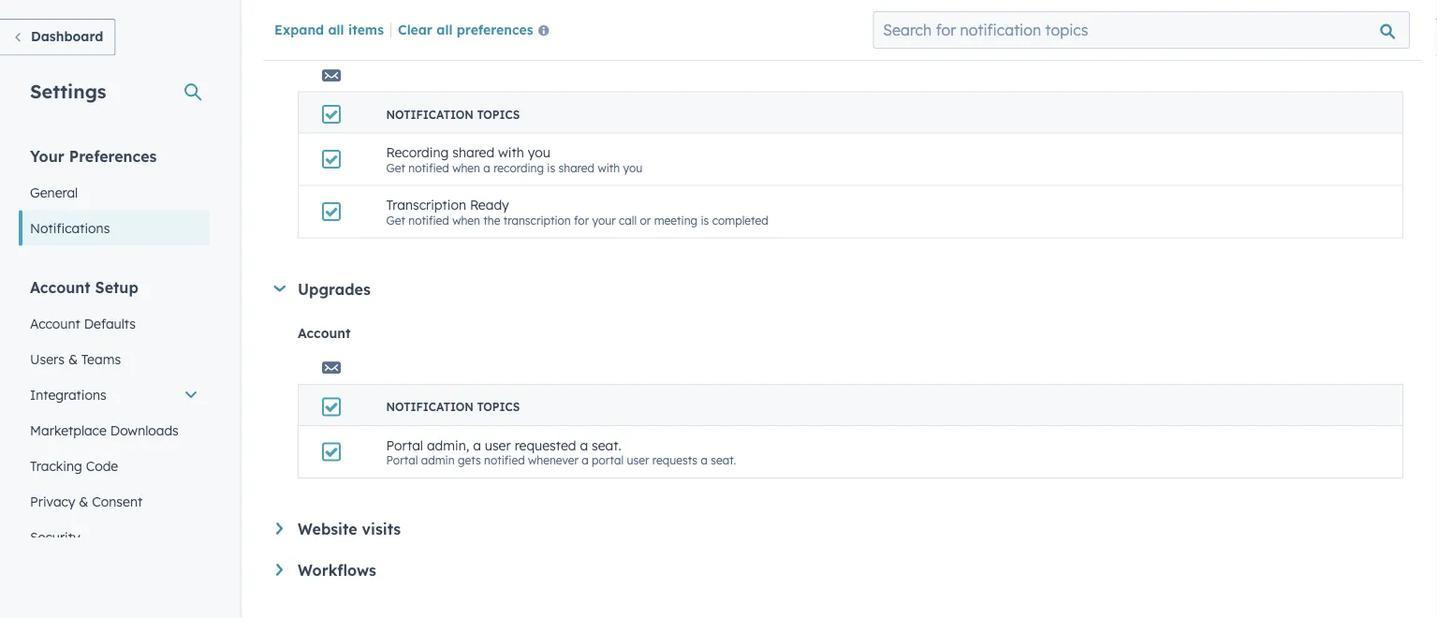 Task type: vqa. For each thing, say whether or not it's contained in the screenshot.
Close IMAGE
no



Task type: describe. For each thing, give the bounding box(es) containing it.
recording shared with you get notified when a recording is shared with you
[[386, 144, 643, 174]]

1 horizontal spatial shared
[[559, 160, 595, 174]]

analysis
[[435, 30, 497, 48]]

transcription and analysis
[[298, 30, 497, 48]]

1 notification topics from the top
[[386, 107, 520, 121]]

users
[[30, 351, 65, 367]]

your
[[592, 213, 616, 227]]

call
[[619, 213, 637, 227]]

the
[[484, 213, 501, 227]]

meeting
[[654, 213, 698, 227]]

clear
[[398, 21, 433, 37]]

portal
[[592, 453, 624, 467]]

downloads
[[110, 422, 179, 438]]

clear all preferences
[[398, 21, 534, 37]]

website visits button
[[276, 520, 1404, 539]]

notified inside portal admin, a user requested a seat. portal admin gets notified whenever a portal user requests a seat.
[[484, 453, 525, 467]]

consent
[[92, 493, 143, 510]]

account setup
[[30, 278, 138, 296]]

1 horizontal spatial user
[[627, 453, 649, 467]]

requested
[[515, 437, 577, 453]]

tracking
[[30, 458, 82, 474]]

0 horizontal spatial user
[[485, 437, 511, 453]]

account for account defaults
[[30, 315, 80, 332]]

security
[[30, 529, 80, 545]]

security link
[[19, 519, 210, 555]]

get inside recording shared with you get notified when a recording is shared with you
[[386, 160, 405, 174]]

notifications
[[30, 220, 110, 236]]

when inside recording shared with you get notified when a recording is shared with you
[[453, 160, 481, 174]]

recording
[[494, 160, 544, 174]]

website
[[298, 520, 357, 539]]

caret image for website visits
[[276, 523, 283, 535]]

0 horizontal spatial with
[[498, 144, 524, 160]]

or
[[640, 213, 651, 227]]

caret image for workflows
[[276, 564, 283, 576]]

account down upgrades
[[298, 325, 351, 341]]

all for clear
[[437, 21, 453, 37]]

account defaults link
[[19, 306, 210, 341]]

a inside recording shared with you get notified when a recording is shared with you
[[484, 160, 491, 174]]

1 portal from the top
[[386, 437, 423, 453]]

workflows
[[298, 561, 376, 580]]

is inside recording shared with you get notified when a recording is shared with you
[[547, 160, 556, 174]]

your preferences element
[[19, 146, 210, 246]]

portal admin, a user requested a seat. portal admin gets notified whenever a portal user requests a seat.
[[386, 437, 737, 467]]

when inside transcription ready get notified when the transcription for your call or meeting is completed
[[453, 213, 481, 227]]

privacy
[[30, 493, 75, 510]]

your preferences
[[30, 147, 157, 165]]

0 horizontal spatial you
[[528, 144, 551, 160]]

integrations button
[[19, 377, 210, 413]]

tracking code link
[[19, 448, 210, 484]]

0 horizontal spatial shared
[[453, 144, 495, 160]]

notified inside recording shared with you get notified when a recording is shared with you
[[409, 160, 449, 174]]

transcription
[[504, 213, 571, 227]]

privacy & consent link
[[19, 484, 210, 519]]

expand all items button
[[274, 21, 384, 37]]

transcription for transcription and analysis
[[298, 30, 397, 48]]

2 portal from the top
[[386, 453, 418, 467]]



Task type: locate. For each thing, give the bounding box(es) containing it.
teams
[[81, 351, 121, 367]]

dashboard link
[[0, 19, 116, 56]]

caret image inside the "workflows" dropdown button
[[276, 564, 283, 576]]

portal
[[386, 437, 423, 453], [386, 453, 418, 467]]

account setup element
[[19, 277, 210, 555]]

topics up recording shared with you get notified when a recording is shared with you
[[477, 107, 520, 121]]

notification topics up admin,
[[386, 400, 520, 414]]

caret image
[[274, 35, 286, 42]]

1 all from the left
[[328, 21, 344, 37]]

topics up requested
[[477, 400, 520, 414]]

user
[[485, 437, 511, 453], [627, 453, 649, 467]]

code
[[86, 458, 118, 474]]

1 when from the top
[[453, 160, 481, 174]]

0 horizontal spatial is
[[547, 160, 556, 174]]

notification up recording
[[386, 107, 474, 121]]

users & teams link
[[19, 341, 210, 377]]

setup
[[95, 278, 138, 296]]

is right meeting
[[701, 213, 709, 227]]

notified
[[409, 160, 449, 174], [409, 213, 449, 227], [484, 453, 525, 467]]

portal left admin
[[386, 453, 418, 467]]

items
[[348, 21, 384, 37]]

caret image left upgrades
[[274, 285, 286, 292]]

visits
[[362, 520, 401, 539]]

transcription for transcription ready get notified when the transcription for your call or meeting is completed
[[386, 196, 466, 213]]

1 get from the top
[[386, 160, 405, 174]]

2 vertical spatial notified
[[484, 453, 525, 467]]

2 notification topics from the top
[[386, 400, 520, 414]]

ready
[[470, 196, 509, 213]]

caret image left workflows
[[276, 564, 283, 576]]

completed
[[713, 213, 769, 227]]

2 notification from the top
[[386, 400, 474, 414]]

privacy & consent
[[30, 493, 143, 510]]

when left the
[[453, 213, 481, 227]]

0 vertical spatial &
[[68, 351, 78, 367]]

tracking code
[[30, 458, 118, 474]]

you up call
[[623, 160, 643, 174]]

1 horizontal spatial all
[[437, 21, 453, 37]]

account up users
[[30, 315, 80, 332]]

with up ready
[[498, 144, 524, 160]]

shared
[[453, 144, 495, 160], [559, 160, 595, 174]]

expand all items
[[274, 21, 384, 37]]

you up transcription at the left top of the page
[[528, 144, 551, 160]]

get inside transcription ready get notified when the transcription for your call or meeting is completed
[[386, 213, 405, 227]]

general link
[[19, 175, 210, 210]]

notification topics up recording
[[386, 107, 520, 121]]

for
[[574, 213, 589, 227]]

2 topics from the top
[[477, 400, 520, 414]]

1 vertical spatial notified
[[409, 213, 449, 227]]

requests
[[653, 453, 698, 467]]

all inside button
[[437, 21, 453, 37]]

transcription
[[298, 30, 397, 48], [386, 196, 466, 213]]

1 vertical spatial notification
[[386, 400, 474, 414]]

& for privacy
[[79, 493, 88, 510]]

0 vertical spatial notification
[[386, 107, 474, 121]]

expand
[[274, 21, 324, 37]]

is
[[547, 160, 556, 174], [701, 213, 709, 227]]

clear all preferences button
[[398, 19, 557, 42]]

& right the privacy
[[79, 493, 88, 510]]

1 vertical spatial transcription
[[386, 196, 466, 213]]

you
[[528, 144, 551, 160], [623, 160, 643, 174]]

0 vertical spatial get
[[386, 160, 405, 174]]

notifications link
[[19, 210, 210, 246]]

shared up ready
[[453, 144, 495, 160]]

0 vertical spatial caret image
[[274, 285, 286, 292]]

caret image left the website
[[276, 523, 283, 535]]

1 horizontal spatial is
[[701, 213, 709, 227]]

seat. right whenever
[[592, 437, 622, 453]]

1 horizontal spatial with
[[598, 160, 620, 174]]

notified inside transcription ready get notified when the transcription for your call or meeting is completed
[[409, 213, 449, 227]]

1 vertical spatial &
[[79, 493, 88, 510]]

1 vertical spatial caret image
[[276, 523, 283, 535]]

is inside transcription ready get notified when the transcription for your call or meeting is completed
[[701, 213, 709, 227]]

all right clear
[[437, 21, 453, 37]]

0 vertical spatial notified
[[409, 160, 449, 174]]

0 horizontal spatial &
[[68, 351, 78, 367]]

workflows button
[[276, 561, 1404, 580]]

& for users
[[68, 351, 78, 367]]

a
[[484, 160, 491, 174], [473, 437, 481, 453], [580, 437, 588, 453], [582, 453, 589, 467], [701, 453, 708, 467]]

1 notification from the top
[[386, 107, 474, 121]]

seat. right requests
[[711, 453, 737, 467]]

when up ready
[[453, 160, 481, 174]]

whenever
[[528, 453, 579, 467]]

Search for notification topics search field
[[873, 11, 1411, 49]]

is right recording
[[547, 160, 556, 174]]

topics
[[477, 107, 520, 121], [477, 400, 520, 414]]

transcription ready get notified when the transcription for your call or meeting is completed
[[386, 196, 769, 227]]

2 all from the left
[[437, 21, 453, 37]]

preferences
[[69, 147, 157, 165]]

1 vertical spatial is
[[701, 213, 709, 227]]

1 vertical spatial get
[[386, 213, 405, 227]]

defaults
[[84, 315, 136, 332]]

your
[[30, 147, 64, 165]]

portal left admin,
[[386, 437, 423, 453]]

2 get from the top
[[386, 213, 405, 227]]

shared up transcription ready get notified when the transcription for your call or meeting is completed
[[559, 160, 595, 174]]

1 horizontal spatial &
[[79, 493, 88, 510]]

account up account defaults
[[30, 278, 91, 296]]

account for account setup
[[30, 278, 91, 296]]

user right portal
[[627, 453, 649, 467]]

user right gets
[[485, 437, 511, 453]]

1 horizontal spatial you
[[623, 160, 643, 174]]

gets
[[458, 453, 481, 467]]

transcription and analysis button
[[273, 30, 1404, 48]]

marketplace
[[30, 422, 107, 438]]

0 vertical spatial when
[[453, 160, 481, 174]]

0 horizontal spatial all
[[328, 21, 344, 37]]

notified right gets
[[484, 453, 525, 467]]

notification topics
[[386, 107, 520, 121], [386, 400, 520, 414]]

marketplace downloads link
[[19, 413, 210, 448]]

general
[[30, 184, 78, 200]]

dashboard
[[31, 28, 103, 44]]

1 vertical spatial notification topics
[[386, 400, 520, 414]]

0 vertical spatial transcription
[[298, 30, 397, 48]]

when
[[453, 160, 481, 174], [453, 213, 481, 227]]

transcription inside transcription ready get notified when the transcription for your call or meeting is completed
[[386, 196, 466, 213]]

all left "items"
[[328, 21, 344, 37]]

2 vertical spatial caret image
[[276, 564, 283, 576]]

upgrades
[[298, 280, 371, 298]]

caret image inside upgrades dropdown button
[[274, 285, 286, 292]]

admin
[[421, 453, 455, 467]]

caret image inside 'website visits' dropdown button
[[276, 523, 283, 535]]

all for expand
[[328, 21, 344, 37]]

caret image for upgrades
[[274, 285, 286, 292]]

with up your
[[598, 160, 620, 174]]

0 vertical spatial is
[[547, 160, 556, 174]]

caret image
[[274, 285, 286, 292], [276, 523, 283, 535], [276, 564, 283, 576]]

1 vertical spatial when
[[453, 213, 481, 227]]

settings
[[30, 79, 106, 103]]

0 vertical spatial topics
[[477, 107, 520, 121]]

and
[[402, 30, 431, 48]]

1 topics from the top
[[477, 107, 520, 121]]

notified left ready
[[409, 213, 449, 227]]

marketplace downloads
[[30, 422, 179, 438]]

recording
[[386, 144, 449, 160]]

website visits
[[298, 520, 401, 539]]

1 vertical spatial topics
[[477, 400, 520, 414]]

1 horizontal spatial seat.
[[711, 453, 737, 467]]

preferences
[[457, 21, 534, 37]]

notified left recording
[[409, 160, 449, 174]]

account
[[30, 278, 91, 296], [30, 315, 80, 332], [298, 325, 351, 341]]

users & teams
[[30, 351, 121, 367]]

&
[[68, 351, 78, 367], [79, 493, 88, 510]]

all
[[328, 21, 344, 37], [437, 21, 453, 37]]

2 when from the top
[[453, 213, 481, 227]]

account defaults
[[30, 315, 136, 332]]

0 horizontal spatial seat.
[[592, 437, 622, 453]]

& right users
[[68, 351, 78, 367]]

notification
[[386, 107, 474, 121], [386, 400, 474, 414]]

integrations
[[30, 386, 106, 403]]

notification up admin,
[[386, 400, 474, 414]]

with
[[498, 144, 524, 160], [598, 160, 620, 174]]

0 vertical spatial notification topics
[[386, 107, 520, 121]]

get
[[386, 160, 405, 174], [386, 213, 405, 227]]

upgrades button
[[273, 280, 1404, 298]]

admin,
[[427, 437, 470, 453]]

seat.
[[592, 437, 622, 453], [711, 453, 737, 467]]



